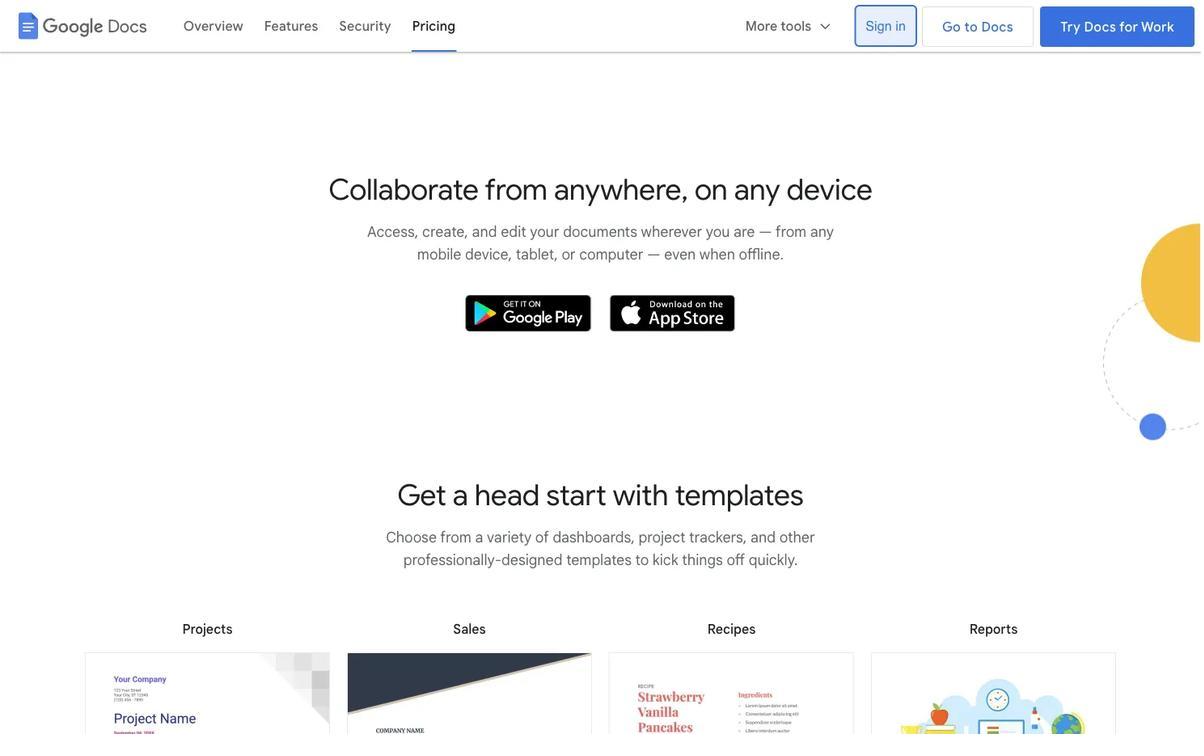 Task type: vqa. For each thing, say whether or not it's contained in the screenshot.
Search by voice icon
no



Task type: locate. For each thing, give the bounding box(es) containing it.
1 horizontal spatial —
[[759, 223, 772, 241]]

any
[[735, 171, 781, 208], [811, 223, 834, 241]]

apple app store image
[[609, 295, 737, 332]]

1 vertical spatial templates
[[567, 551, 632, 569]]

0 vertical spatial and
[[472, 223, 497, 241]]

templates
[[675, 477, 804, 514], [567, 551, 632, 569]]

wherever
[[641, 223, 703, 241]]

anywhere,
[[554, 171, 688, 208]]

try docs for work
[[1061, 19, 1175, 35]]

0 horizontal spatial templates
[[567, 551, 632, 569]]

docs icon image
[[14, 11, 43, 40]]

1 horizontal spatial a
[[475, 528, 483, 547]]

0 vertical spatial any
[[735, 171, 781, 208]]

from inside the access, create, and edit your documents wherever you are — from any mobile device, tablet, or computer — even when offline.
[[776, 223, 807, 241]]

google play store image
[[464, 295, 592, 332]]

a right get
[[453, 477, 468, 514]]

any up are
[[735, 171, 781, 208]]

on
[[695, 171, 728, 208]]

0 horizontal spatial a
[[453, 477, 468, 514]]

from up offline.
[[776, 223, 807, 241]]

recipes
[[708, 622, 756, 638]]

and up device,
[[472, 223, 497, 241]]

get a head start with templates
[[398, 477, 804, 514]]

other
[[780, 528, 816, 547]]

0 vertical spatial templates
[[675, 477, 804, 514]]

0 horizontal spatial —
[[647, 245, 661, 263]]

quickly.
[[749, 551, 798, 569]]

1 vertical spatial and
[[751, 528, 776, 547]]

docs inside 'link'
[[982, 19, 1014, 35]]

1 horizontal spatial templates
[[675, 477, 804, 514]]

offline.
[[739, 245, 784, 263]]

overview
[[183, 18, 243, 34]]

security
[[340, 18, 392, 34]]

to right go
[[965, 19, 979, 35]]

a
[[453, 477, 468, 514], [475, 528, 483, 547]]

— right are
[[759, 223, 772, 241]]

templates inside choose from a variety of dashboards, project trackers, and other professionally-designed templates to kick things off quickly.
[[567, 551, 632, 569]]

1 horizontal spatial to
[[965, 19, 979, 35]]

try docs for work link
[[1041, 6, 1195, 47]]

templates up trackers,
[[675, 477, 804, 514]]

are
[[734, 223, 755, 241]]

collaborate from anywhere, on any device
[[329, 171, 873, 208]]

more tools
[[746, 18, 812, 34]]

0 horizontal spatial and
[[472, 223, 497, 241]]

and up quickly.
[[751, 528, 776, 547]]

when
[[700, 245, 735, 263]]

0 vertical spatial from
[[485, 171, 548, 208]]

0 horizontal spatial from
[[440, 528, 472, 547]]

a left variety
[[475, 528, 483, 547]]

1 vertical spatial to
[[636, 551, 649, 569]]

list
[[155, 0, 856, 52]]

from
[[485, 171, 548, 208], [776, 223, 807, 241], [440, 528, 472, 547]]

go to docs
[[943, 19, 1014, 35]]

0 vertical spatial a
[[453, 477, 468, 514]]

variety
[[487, 528, 532, 547]]

to left kick
[[636, 551, 649, 569]]

from for collaborate from anywhere, on any device
[[485, 171, 548, 208]]

1 vertical spatial any
[[811, 223, 834, 241]]

1 vertical spatial —
[[647, 245, 661, 263]]

1 vertical spatial from
[[776, 223, 807, 241]]

2 horizontal spatial from
[[776, 223, 807, 241]]

— left even
[[647, 245, 661, 263]]

docs
[[108, 15, 147, 36], [982, 19, 1014, 35], [1085, 19, 1117, 35]]

0 horizontal spatial docs
[[108, 15, 147, 36]]

1 horizontal spatial from
[[485, 171, 548, 208]]

from for choose from a variety of dashboards, project trackers, and other professionally-designed templates to kick things off quickly.
[[440, 528, 472, 547]]

a inside choose from a variety of dashboards, project trackers, and other professionally-designed templates to kick things off quickly.
[[475, 528, 483, 547]]

reports
[[970, 622, 1018, 638]]

device,
[[465, 245, 512, 263]]

sign in link
[[856, 6, 916, 45]]

0 vertical spatial to
[[965, 19, 979, 35]]

access, create, and edit your documents wherever you are — from any mobile device, tablet, or computer — even when offline.
[[367, 223, 834, 263]]

dashboards,
[[553, 528, 635, 547]]

2 vertical spatial from
[[440, 528, 472, 547]]

1 horizontal spatial and
[[751, 528, 776, 547]]

and
[[472, 223, 497, 241], [751, 528, 776, 547]]

1 horizontal spatial any
[[811, 223, 834, 241]]

get
[[398, 477, 446, 514]]

from up professionally-
[[440, 528, 472, 547]]

—
[[759, 223, 772, 241], [647, 245, 661, 263]]

create,
[[423, 223, 469, 241]]

access,
[[367, 223, 419, 241]]

go
[[943, 19, 962, 35]]

from up edit on the left top of the page
[[485, 171, 548, 208]]

templates down dashboards,
[[567, 551, 632, 569]]

1 horizontal spatial docs
[[982, 19, 1014, 35]]

1 vertical spatial a
[[475, 528, 483, 547]]

security link
[[329, 6, 402, 45]]

0 horizontal spatial to
[[636, 551, 649, 569]]

to
[[965, 19, 979, 35], [636, 551, 649, 569]]

and inside the access, create, and edit your documents wherever you are — from any mobile device, tablet, or computer — even when offline.
[[472, 223, 497, 241]]

any down device
[[811, 223, 834, 241]]

docs template sales image
[[347, 653, 593, 735]]

more
[[746, 18, 778, 34]]

from inside choose from a variety of dashboards, project trackers, and other professionally-designed templates to kick things off quickly.
[[440, 528, 472, 547]]

pricing
[[413, 18, 456, 34]]



Task type: describe. For each thing, give the bounding box(es) containing it.
docs link
[[6, 6, 154, 45]]

you
[[706, 223, 730, 241]]

any inside the access, create, and edit your documents wherever you are — from any mobile device, tablet, or computer — even when offline.
[[811, 223, 834, 241]]

of
[[536, 528, 549, 547]]

off
[[727, 551, 745, 569]]

for
[[1120, 19, 1139, 35]]

sales
[[453, 622, 486, 638]]

kick
[[653, 551, 679, 569]]

tablet,
[[516, 245, 558, 263]]

docs template reports image
[[871, 653, 1117, 735]]

edit
[[501, 223, 527, 241]]

0 horizontal spatial any
[[735, 171, 781, 208]]

to inside choose from a variety of dashboards, project trackers, and other professionally-designed templates to kick things off quickly.
[[636, 551, 649, 569]]

your
[[530, 223, 560, 241]]

mobile
[[417, 245, 462, 263]]

designed
[[502, 551, 563, 569]]

work
[[1142, 19, 1175, 35]]

choose from a variety of dashboards, project trackers, and other professionally-designed templates to kick things off quickly.
[[386, 528, 816, 569]]

with
[[613, 477, 669, 514]]

project
[[639, 528, 686, 547]]

choose
[[386, 528, 437, 547]]

features
[[265, 18, 319, 34]]

go to docs link
[[923, 6, 1034, 47]]

start
[[546, 477, 607, 514]]

2 horizontal spatial docs
[[1085, 19, 1117, 35]]

24px image
[[818, 19, 833, 34]]

sign in
[[866, 18, 906, 33]]

device
[[787, 171, 873, 208]]

and inside choose from a variety of dashboards, project trackers, and other professionally-designed templates to kick things off quickly.
[[751, 528, 776, 547]]

sign
[[866, 18, 892, 33]]

overview link
[[173, 6, 254, 45]]

projects
[[182, 622, 233, 638]]

to inside go to docs 'link'
[[965, 19, 979, 35]]

or
[[562, 245, 576, 263]]

more tools link
[[735, 6, 844, 45]]

computer
[[580, 245, 644, 263]]

docs template projects image
[[85, 653, 331, 735]]

features link
[[254, 6, 329, 45]]

in
[[896, 18, 906, 33]]

things
[[682, 551, 723, 569]]

docs template recipes image
[[609, 653, 855, 735]]

head
[[475, 477, 540, 514]]

even
[[665, 245, 696, 263]]

documents
[[563, 223, 638, 241]]

list containing overview
[[155, 0, 856, 52]]

pricing link
[[402, 6, 466, 45]]

0 vertical spatial —
[[759, 223, 772, 241]]

collaborate
[[329, 171, 479, 208]]

try
[[1061, 19, 1081, 35]]

professionally-
[[404, 551, 502, 569]]

trackers,
[[690, 528, 747, 547]]

tools
[[781, 18, 812, 34]]



